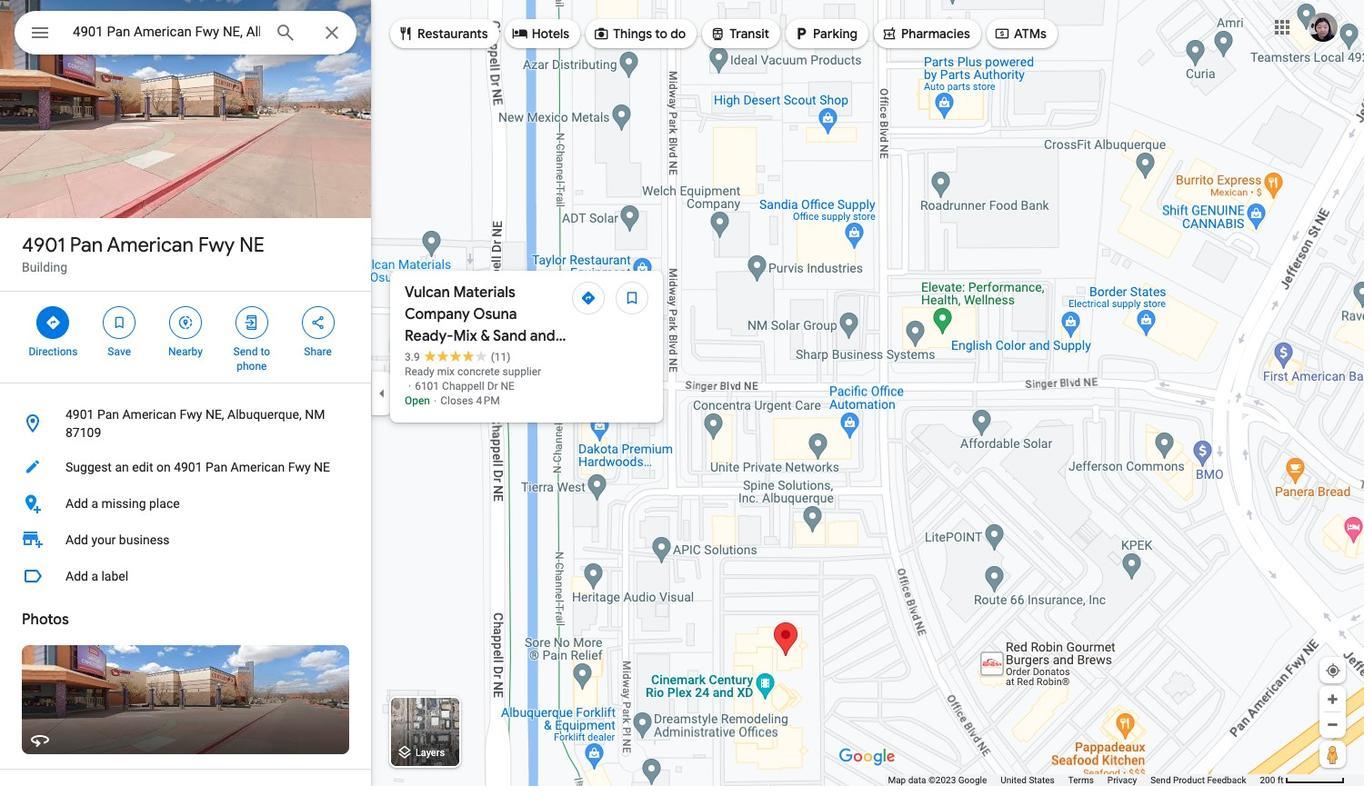 Task type: describe. For each thing, give the bounding box(es) containing it.
parking
[[813, 25, 858, 42]]

privacy
[[1108, 776, 1137, 786]]

send for send product feedback
[[1151, 776, 1171, 786]]

feedback
[[1208, 776, 1247, 786]]

label
[[101, 569, 128, 584]]

gravel
[[405, 349, 449, 368]]

add a label button
[[0, 559, 371, 595]]

united states
[[1001, 776, 1055, 786]]

add for add your business
[[65, 533, 88, 548]]


[[177, 313, 194, 333]]

things
[[613, 25, 652, 42]]

show street view coverage image
[[1320, 741, 1346, 769]]

dr
[[487, 380, 498, 393]]


[[111, 313, 128, 333]]

footer inside google maps element
[[888, 775, 1260, 787]]

directions image
[[580, 290, 597, 307]]

google account: michele murakami  
(michele.murakami@adept.ai) image
[[1309, 12, 1338, 42]]

fwy for ne,
[[180, 408, 202, 422]]

collapse side panel image
[[372, 383, 392, 403]]

zoom in image
[[1326, 693, 1340, 707]]

save
[[108, 346, 131, 358]]

add a label
[[65, 569, 128, 584]]

your
[[91, 533, 116, 548]]

87109
[[65, 426, 101, 440]]

200 ft
[[1260, 776, 1284, 786]]

4901 for ne,
[[65, 408, 94, 422]]

actions for 4901 pan american fwy ne region
[[0, 292, 371, 383]]

mix
[[437, 366, 455, 378]]

ne for ready mix concrete supplier · 6101 chappell dr ne open ⋅ closes 4 pm
[[501, 380, 515, 393]]

suggest an edit on 4901 pan american fwy ne
[[65, 460, 330, 475]]

3.9
[[405, 351, 420, 364]]

do
[[671, 25, 686, 42]]

materials
[[453, 284, 516, 302]]

a for label
[[91, 569, 98, 584]]


[[881, 24, 898, 44]]

sand
[[493, 327, 527, 346]]

suggest an edit on 4901 pan american fwy ne button
[[0, 449, 371, 486]]

and
[[530, 327, 556, 346]]

american for ne
[[107, 233, 194, 258]]

on
[[156, 460, 171, 475]]

(11)
[[491, 351, 511, 364]]

zoom out image
[[1326, 719, 1340, 732]]

add a missing place button
[[0, 486, 371, 522]]

6101 chappell dr ne element
[[415, 380, 515, 393]]

add a missing place
[[65, 497, 180, 511]]

200 ft button
[[1260, 776, 1345, 786]]

directions
[[29, 346, 78, 358]]


[[310, 313, 326, 333]]

states
[[1029, 776, 1055, 786]]

4901 pan american fwy ne, albuquerque, nm 87109
[[65, 408, 325, 440]]

albuquerque,
[[227, 408, 302, 422]]

photos
[[22, 611, 69, 630]]

missing
[[101, 497, 146, 511]]

edit
[[132, 460, 153, 475]]

 things to do
[[593, 24, 686, 44]]

&
[[481, 327, 490, 346]]

add your business
[[65, 533, 170, 548]]

send for send to phone
[[233, 346, 258, 358]]

3.9 stars 11 reviews image
[[405, 350, 511, 365]]

nm
[[305, 408, 325, 422]]

supplier
[[503, 366, 541, 378]]

 pharmacies
[[881, 24, 971, 44]]

4 pm
[[476, 395, 500, 408]]

chappell
[[442, 380, 485, 393]]

 hotels
[[512, 24, 570, 44]]


[[398, 24, 414, 44]]

building
[[22, 260, 67, 275]]

4901 Pan American Fwy NE, Albuquerque, NM 87109 field
[[15, 11, 357, 55]]

business
[[119, 533, 170, 548]]

 atms
[[994, 24, 1047, 44]]

vulcan materials company osuna ready-mix & sand and gravel element
[[405, 282, 567, 368]]

transit
[[730, 25, 770, 42]]

 parking
[[793, 24, 858, 44]]

send product feedback
[[1151, 776, 1247, 786]]


[[593, 24, 610, 44]]

hotels
[[532, 25, 570, 42]]

fwy inside button
[[288, 460, 311, 475]]

united
[[1001, 776, 1027, 786]]

ne inside 4901 pan american fwy ne building
[[239, 233, 265, 258]]

mix
[[453, 327, 477, 346]]



Task type: locate. For each thing, give the bounding box(es) containing it.
ne down nm at the bottom left
[[314, 460, 330, 475]]

a left label
[[91, 569, 98, 584]]

send left the "product"
[[1151, 776, 1171, 786]]

american up 
[[107, 233, 194, 258]]

1 horizontal spatial ne
[[314, 460, 330, 475]]

add inside button
[[65, 569, 88, 584]]

1 vertical spatial a
[[91, 569, 98, 584]]

fwy for ne
[[198, 233, 235, 258]]

american inside button
[[231, 460, 285, 475]]


[[994, 24, 1011, 44]]

1 a from the top
[[91, 497, 98, 511]]

to inside the send to phone
[[261, 346, 270, 358]]

2 vertical spatial add
[[65, 569, 88, 584]]

send to phone
[[233, 346, 270, 373]]

4901 up 87109
[[65, 408, 94, 422]]

american up edit
[[122, 408, 177, 422]]

closes
[[440, 395, 473, 408]]

phone
[[237, 360, 267, 373]]

pan for ne,
[[97, 408, 119, 422]]

american
[[107, 233, 194, 258], [122, 408, 177, 422], [231, 460, 285, 475]]

send product feedback button
[[1151, 775, 1247, 787]]

0 vertical spatial to
[[655, 25, 668, 42]]

united states button
[[1001, 775, 1055, 787]]

american down albuquerque,
[[231, 460, 285, 475]]

ne for suggest an edit on 4901 pan american fwy ne
[[314, 460, 330, 475]]

show your location image
[[1325, 663, 1342, 680]]

4901 inside button
[[174, 460, 202, 475]]


[[45, 313, 61, 333]]

ne right the dr
[[501, 380, 515, 393]]

add inside button
[[65, 497, 88, 511]]

2 vertical spatial 4901
[[174, 460, 202, 475]]

company
[[405, 306, 470, 324]]

ne up 
[[239, 233, 265, 258]]

terms
[[1069, 776, 1094, 786]]

send inside the send to phone
[[233, 346, 258, 358]]

6101
[[415, 380, 439, 393]]

fwy inside 4901 pan american fwy ne building
[[198, 233, 235, 258]]

map data ©2023 google
[[888, 776, 987, 786]]

atms
[[1014, 25, 1047, 42]]

ne inside ready mix concrete supplier · 6101 chappell dr ne open ⋅ closes 4 pm
[[501, 380, 515, 393]]

4901 pan american fwy ne, albuquerque, nm 87109 button
[[0, 398, 371, 449]]

1 vertical spatial fwy
[[180, 408, 202, 422]]

pan inside 4901 pan american fwy ne, albuquerque, nm 87109
[[97, 408, 119, 422]]

⋅
[[433, 395, 438, 408]]

2 add from the top
[[65, 533, 88, 548]]

2 vertical spatial pan
[[206, 460, 228, 475]]

0 vertical spatial 4901
[[22, 233, 65, 258]]

0 vertical spatial ne
[[239, 233, 265, 258]]

2 vertical spatial ne
[[314, 460, 330, 475]]

200
[[1260, 776, 1276, 786]]

add your business link
[[0, 522, 371, 559]]

0 vertical spatial pan
[[70, 233, 103, 258]]

©2023
[[929, 776, 956, 786]]

vulcan materials company osuna ready-mix & sand and gravel
[[405, 284, 556, 368]]

0 horizontal spatial ne
[[239, 233, 265, 258]]

send
[[233, 346, 258, 358], [1151, 776, 1171, 786]]

to
[[655, 25, 668, 42], [261, 346, 270, 358]]

1 vertical spatial ne
[[501, 380, 515, 393]]

0 vertical spatial a
[[91, 497, 98, 511]]

0 vertical spatial fwy
[[198, 233, 235, 258]]

 transit
[[710, 24, 770, 44]]

add for add a missing place
[[65, 497, 88, 511]]

ne,
[[206, 408, 224, 422]]

0 horizontal spatial 4901
[[22, 233, 65, 258]]

place
[[149, 497, 180, 511]]


[[29, 20, 51, 45]]

open
[[405, 395, 430, 408]]

1 vertical spatial add
[[65, 533, 88, 548]]

privacy button
[[1108, 775, 1137, 787]]

ne
[[239, 233, 265, 258], [501, 380, 515, 393], [314, 460, 330, 475]]

pan inside button
[[206, 460, 228, 475]]

0 vertical spatial add
[[65, 497, 88, 511]]

a inside add a label button
[[91, 569, 98, 584]]

save image
[[624, 290, 640, 307]]

ne inside suggest an edit on 4901 pan american fwy ne button
[[314, 460, 330, 475]]

a
[[91, 497, 98, 511], [91, 569, 98, 584]]

pan inside 4901 pan american fwy ne building
[[70, 233, 103, 258]]

nearby
[[168, 346, 203, 358]]

american inside 4901 pan american fwy ne building
[[107, 233, 194, 258]]

 restaurants
[[398, 24, 488, 44]]

product
[[1174, 776, 1205, 786]]

to up 'phone'
[[261, 346, 270, 358]]

footer
[[888, 775, 1260, 787]]

1 horizontal spatial to
[[655, 25, 668, 42]]

1 add from the top
[[65, 497, 88, 511]]

ready-
[[405, 327, 453, 346]]


[[244, 313, 260, 333]]

data
[[908, 776, 926, 786]]

1 horizontal spatial send
[[1151, 776, 1171, 786]]

4901 for ne
[[22, 233, 65, 258]]

·
[[408, 380, 411, 393]]

an
[[115, 460, 129, 475]]

ready mix concrete supplier · 6101 chappell dr ne open ⋅ closes 4 pm
[[405, 366, 541, 408]]

layers
[[415, 748, 445, 760]]

add
[[65, 497, 88, 511], [65, 533, 88, 548], [65, 569, 88, 584]]

pharmacies
[[901, 25, 971, 42]]

pan
[[70, 233, 103, 258], [97, 408, 119, 422], [206, 460, 228, 475]]

2 vertical spatial american
[[231, 460, 285, 475]]

none field inside 4901 pan american fwy ne, albuquerque, nm 87109 field
[[73, 21, 260, 43]]

1 horizontal spatial 4901
[[65, 408, 94, 422]]

vulcan
[[405, 284, 450, 302]]

suggest
[[65, 460, 112, 475]]

restaurants
[[418, 25, 488, 42]]

0 vertical spatial send
[[233, 346, 258, 358]]

3 add from the top
[[65, 569, 88, 584]]

map
[[888, 776, 906, 786]]

add left your
[[65, 533, 88, 548]]

osuna
[[473, 306, 517, 324]]

add for add a label
[[65, 569, 88, 584]]

1 vertical spatial american
[[122, 408, 177, 422]]

 button
[[15, 11, 65, 58]]

4901 inside 4901 pan american fwy ne, albuquerque, nm 87109
[[65, 408, 94, 422]]

concrete
[[458, 366, 500, 378]]

add down the suggest
[[65, 497, 88, 511]]

 search field
[[15, 11, 357, 58]]

2 horizontal spatial ne
[[501, 380, 515, 393]]

send up 'phone'
[[233, 346, 258, 358]]

2 vertical spatial fwy
[[288, 460, 311, 475]]

fwy inside 4901 pan american fwy ne, albuquerque, nm 87109
[[180, 408, 202, 422]]

google maps element
[[0, 0, 1365, 787]]

2 a from the top
[[91, 569, 98, 584]]

footer containing map data ©2023 google
[[888, 775, 1260, 787]]

2 horizontal spatial 4901
[[174, 460, 202, 475]]

add left label
[[65, 569, 88, 584]]

american for ne,
[[122, 408, 177, 422]]

ft
[[1278, 776, 1284, 786]]

4901 pan american fwy ne main content
[[0, 0, 371, 787]]

send inside button
[[1151, 776, 1171, 786]]

terms button
[[1069, 775, 1094, 787]]


[[793, 24, 810, 44]]

1 vertical spatial 4901
[[65, 408, 94, 422]]

ready
[[405, 366, 435, 378]]

a left missing
[[91, 497, 98, 511]]

0 horizontal spatial send
[[233, 346, 258, 358]]

0 horizontal spatial to
[[261, 346, 270, 358]]

4901 inside 4901 pan american fwy ne building
[[22, 233, 65, 258]]

4901 up the building
[[22, 233, 65, 258]]

american inside 4901 pan american fwy ne, albuquerque, nm 87109
[[122, 408, 177, 422]]

to left do
[[655, 25, 668, 42]]

1 vertical spatial to
[[261, 346, 270, 358]]

0 vertical spatial american
[[107, 233, 194, 258]]

4901 pan american fwy ne building
[[22, 233, 265, 275]]


[[710, 24, 726, 44]]

a inside add a missing place button
[[91, 497, 98, 511]]

to inside  things to do
[[655, 25, 668, 42]]

a for missing
[[91, 497, 98, 511]]

pan for ne
[[70, 233, 103, 258]]

1 vertical spatial send
[[1151, 776, 1171, 786]]

None field
[[73, 21, 260, 43]]

4901 right on
[[174, 460, 202, 475]]

share
[[304, 346, 332, 358]]

ready mix concrete supplier element
[[405, 366, 541, 378]]

1 vertical spatial pan
[[97, 408, 119, 422]]



Task type: vqa. For each thing, say whether or not it's contained in the screenshot.
United States
yes



